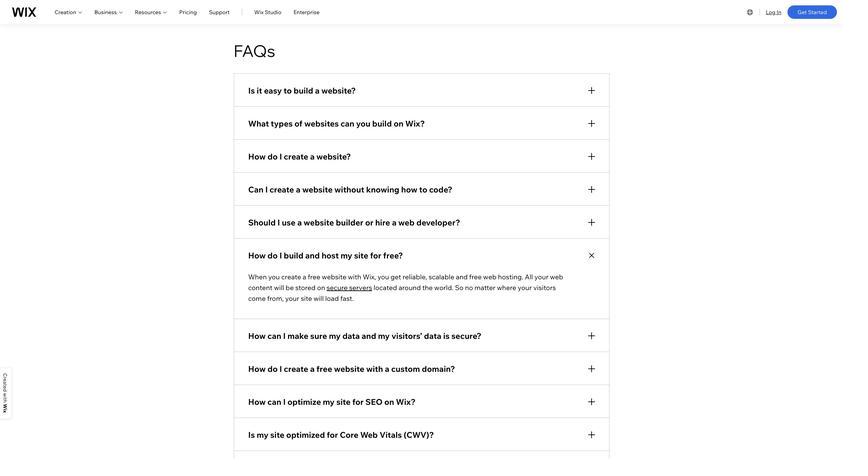 Task type: locate. For each thing, give the bounding box(es) containing it.
0 horizontal spatial data
[[343, 331, 360, 341]]

a inside when you create a free website with wix, you get reliable, scalable and free web hosting. all your web content will be stored on
[[303, 273, 307, 281]]

list containing is it easy to build a website?
[[234, 73, 610, 459]]

do for how do i create a free website with a custom domain?
[[268, 364, 278, 374]]

do
[[268, 152, 278, 162], [268, 251, 278, 261], [268, 364, 278, 374]]

is for is it easy to build a website?
[[248, 86, 255, 96]]

free down sure
[[317, 364, 333, 374]]

1 vertical spatial will
[[314, 294, 324, 303]]

business
[[94, 9, 117, 15]]

for left free?
[[370, 251, 382, 261]]

0 horizontal spatial your
[[285, 294, 300, 303]]

a inside "list item"
[[296, 185, 301, 195]]

2 vertical spatial do
[[268, 364, 278, 374]]

vitals
[[380, 430, 402, 440]]

2 horizontal spatial and
[[456, 273, 468, 281]]

located
[[374, 284, 397, 292]]

for left the seo
[[353, 397, 364, 407]]

2 vertical spatial your
[[285, 294, 300, 303]]

0 vertical spatial for
[[370, 251, 382, 261]]

optimize
[[288, 397, 321, 407]]

website? up what types of websites can you build on wix?
[[322, 86, 356, 96]]

0 vertical spatial is
[[248, 86, 255, 96]]

wix? up the "how do i create a website?" list item
[[406, 119, 425, 129]]

0 horizontal spatial will
[[274, 284, 284, 292]]

created with wix image
[[3, 374, 7, 413]]

websites
[[305, 119, 339, 129]]

wix? right the seo
[[396, 397, 416, 407]]

your down all
[[518, 284, 532, 292]]

how can i make sure my data and my visitors' data is secure? list item
[[234, 319, 610, 352]]

free
[[308, 273, 321, 281], [470, 273, 482, 281], [317, 364, 333, 374]]

list
[[234, 73, 610, 459]]

1 vertical spatial can
[[268, 331, 282, 341]]

create down make
[[284, 364, 309, 374]]

1 horizontal spatial your
[[518, 284, 532, 292]]

0 vertical spatial can
[[341, 119, 355, 129]]

resources
[[135, 9, 161, 15]]

3 how from the top
[[248, 331, 266, 341]]

1 horizontal spatial to
[[420, 185, 428, 195]]

should i use a website builder or hire a web developer?
[[248, 218, 461, 228]]

1 vertical spatial with
[[367, 364, 383, 374]]

content
[[248, 284, 273, 292]]

2 how from the top
[[248, 251, 266, 261]]

1 vertical spatial and
[[456, 273, 468, 281]]

0 vertical spatial build
[[294, 86, 313, 96]]

my
[[341, 251, 353, 261], [329, 331, 341, 341], [378, 331, 390, 341], [323, 397, 335, 407], [257, 430, 269, 440]]

how for how can i make sure my data and my visitors' data is secure?
[[248, 331, 266, 341]]

on inside list item
[[385, 397, 394, 407]]

is
[[248, 86, 255, 96], [248, 430, 255, 440]]

to right how
[[420, 185, 428, 195]]

to
[[284, 86, 292, 96], [420, 185, 428, 195]]

sure
[[310, 331, 327, 341]]

create down "of"
[[284, 152, 309, 162]]

2 horizontal spatial for
[[370, 251, 382, 261]]

load
[[325, 294, 339, 303]]

1 vertical spatial wix?
[[396, 397, 416, 407]]

from,
[[267, 294, 284, 303]]

i for how do i create a website?
[[280, 152, 282, 162]]

build
[[294, 86, 313, 96], [373, 119, 392, 129], [284, 251, 304, 261]]

create right can
[[270, 185, 294, 195]]

website inside should i use a website builder or hire a web developer? list item
[[304, 218, 334, 228]]

on
[[394, 119, 404, 129], [317, 284, 325, 292], [385, 397, 394, 407]]

support link
[[209, 8, 230, 16]]

do for how do i create a website?
[[268, 152, 278, 162]]

how inside how do i build and host my site for free? list item
[[248, 251, 266, 261]]

secure
[[327, 284, 348, 292]]

log in
[[766, 9, 782, 15]]

can left make
[[268, 331, 282, 341]]

will inside when you create a free website with wix, you get reliable, scalable and free web hosting. all your web content will be stored on
[[274, 284, 284, 292]]

world.
[[435, 284, 454, 292]]

how inside how can i make sure my data and my visitors' data is secure? list item
[[248, 331, 266, 341]]

0 horizontal spatial to
[[284, 86, 292, 96]]

how do i create a free website with a custom domain? list item
[[234, 352, 610, 385]]

secure?
[[452, 331, 482, 341]]

of
[[295, 119, 303, 129]]

1 horizontal spatial and
[[362, 331, 377, 341]]

faqs
[[234, 41, 275, 61]]

site
[[354, 251, 369, 261], [301, 294, 312, 303], [337, 397, 351, 407], [270, 430, 285, 440]]

enterprise link
[[294, 8, 320, 16]]

pricing link
[[179, 8, 197, 16]]

create
[[284, 152, 309, 162], [270, 185, 294, 195], [282, 273, 301, 281], [284, 364, 309, 374]]

for
[[370, 251, 382, 261], [353, 397, 364, 407], [327, 430, 338, 440]]

website inside how do i create a free website with a custom domain? list item
[[334, 364, 365, 374]]

can
[[248, 185, 264, 195]]

can
[[341, 119, 355, 129], [268, 331, 282, 341], [268, 397, 282, 407]]

free inside how do i create a free website with a custom domain? list item
[[317, 364, 333, 374]]

get started
[[798, 9, 828, 15]]

a
[[315, 86, 320, 96], [310, 152, 315, 162], [296, 185, 301, 195], [298, 218, 302, 228], [392, 218, 397, 228], [303, 273, 307, 281], [310, 364, 315, 374], [385, 364, 390, 374]]

your up visitors
[[535, 273, 549, 281]]

can right websites
[[341, 119, 355, 129]]

create inside when you create a free website with wix, you get reliable, scalable and free web hosting. all your web content will be stored on
[[282, 273, 301, 281]]

to inside list item
[[284, 86, 292, 96]]

0 horizontal spatial web
[[399, 218, 415, 228]]

site inside the located around the world. so no matter where your visitors come from, your site will load fast.
[[301, 294, 312, 303]]

with up secure servers link
[[348, 273, 362, 281]]

and inside when you create a free website with wix, you get reliable, scalable and free web hosting. all your web content will be stored on
[[456, 273, 468, 281]]

1 vertical spatial your
[[518, 284, 532, 292]]

1 vertical spatial build
[[373, 119, 392, 129]]

on inside list item
[[394, 119, 404, 129]]

0 vertical spatial will
[[274, 284, 284, 292]]

builder
[[336, 218, 364, 228]]

2 is from the top
[[248, 430, 255, 440]]

you
[[356, 119, 371, 129], [269, 273, 280, 281], [378, 273, 389, 281]]

1 do from the top
[[268, 152, 278, 162]]

1 horizontal spatial you
[[356, 119, 371, 129]]

0 horizontal spatial with
[[348, 273, 362, 281]]

i
[[280, 152, 282, 162], [265, 185, 268, 195], [278, 218, 280, 228], [280, 251, 282, 261], [283, 331, 286, 341], [280, 364, 282, 374], [283, 397, 286, 407]]

will left load
[[314, 294, 324, 303]]

1 data from the left
[[343, 331, 360, 341]]

how for how can i optimize my site for seo on wix?
[[248, 397, 266, 407]]

4 how from the top
[[248, 364, 266, 374]]

web
[[399, 218, 415, 228], [484, 273, 497, 281], [550, 273, 564, 281]]

to right easy
[[284, 86, 292, 96]]

1 vertical spatial for
[[353, 397, 364, 407]]

web inside list item
[[399, 218, 415, 228]]

how
[[248, 152, 266, 162], [248, 251, 266, 261], [248, 331, 266, 341], [248, 364, 266, 374], [248, 397, 266, 407]]

1 vertical spatial is
[[248, 430, 255, 440]]

web up the "matter"
[[484, 273, 497, 281]]

0 vertical spatial do
[[268, 152, 278, 162]]

2 vertical spatial for
[[327, 430, 338, 440]]

without
[[335, 185, 365, 195]]

your
[[535, 273, 549, 281], [518, 284, 532, 292], [285, 294, 300, 303]]

website? down what types of websites can you build on wix?
[[317, 152, 351, 162]]

be
[[286, 284, 294, 292]]

stored
[[296, 284, 316, 292]]

with left custom at the bottom left of page
[[367, 364, 383, 374]]

2 horizontal spatial you
[[378, 273, 389, 281]]

site left optimized
[[270, 430, 285, 440]]

core
[[340, 430, 359, 440]]

2 do from the top
[[268, 251, 278, 261]]

types
[[271, 119, 293, 129]]

can for optimize
[[268, 397, 282, 407]]

web up visitors
[[550, 273, 564, 281]]

3 do from the top
[[268, 364, 278, 374]]

site down "stored"
[[301, 294, 312, 303]]

how
[[402, 185, 418, 195]]

5 how from the top
[[248, 397, 266, 407]]

how do i create a website? list item
[[234, 139, 610, 173]]

where
[[497, 284, 517, 292]]

should i use a website builder or hire a web developer? list item
[[234, 205, 610, 239]]

0 horizontal spatial for
[[327, 430, 338, 440]]

1 vertical spatial to
[[420, 185, 428, 195]]

1 horizontal spatial for
[[353, 397, 364, 407]]

0 vertical spatial on
[[394, 119, 404, 129]]

how inside how can i optimize my site for seo on wix? list item
[[248, 397, 266, 407]]

how inside the "how do i create a website?" list item
[[248, 152, 266, 162]]

data right sure
[[343, 331, 360, 341]]

website inside can i create a website without knowing how to code? "list item"
[[303, 185, 333, 195]]

how do i build and host my site for free? list item
[[234, 238, 610, 319]]

i for how do i build and host my site for free?
[[280, 251, 282, 261]]

0 vertical spatial your
[[535, 273, 549, 281]]

1 vertical spatial website?
[[317, 152, 351, 162]]

enterprise
[[294, 9, 320, 15]]

1 vertical spatial on
[[317, 284, 325, 292]]

your down be
[[285, 294, 300, 303]]

0 vertical spatial with
[[348, 273, 362, 281]]

located around the world. so no matter where your visitors come from, your site will load fast.
[[248, 284, 556, 303]]

2 horizontal spatial your
[[535, 273, 549, 281]]

0 vertical spatial and
[[305, 251, 320, 261]]

matter
[[475, 284, 496, 292]]

1 horizontal spatial web
[[484, 273, 497, 281]]

create up be
[[282, 273, 301, 281]]

for left core
[[327, 430, 338, 440]]

resources button
[[135, 8, 167, 16]]

can left optimize
[[268, 397, 282, 407]]

0 vertical spatial to
[[284, 86, 292, 96]]

do for how do i build and host my site for free?
[[268, 251, 278, 261]]

wix?
[[406, 119, 425, 129], [396, 397, 416, 407]]

wix,
[[363, 273, 376, 281]]

web right hire
[[399, 218, 415, 228]]

1 horizontal spatial will
[[314, 294, 324, 303]]

1 how from the top
[[248, 152, 266, 162]]

0 vertical spatial wix?
[[406, 119, 425, 129]]

data
[[343, 331, 360, 341], [424, 331, 442, 341]]

2 vertical spatial can
[[268, 397, 282, 407]]

log in link
[[766, 8, 782, 16]]

1 horizontal spatial with
[[367, 364, 383, 374]]

will
[[274, 284, 284, 292], [314, 294, 324, 303]]

1 horizontal spatial data
[[424, 331, 442, 341]]

2 vertical spatial on
[[385, 397, 394, 407]]

website inside when you create a free website with wix, you get reliable, scalable and free web hosting. all your web content will be stored on
[[322, 273, 347, 281]]

1 is from the top
[[248, 86, 255, 96]]

how inside how do i create a free website with a custom domain? list item
[[248, 364, 266, 374]]

how can i make sure my data and my visitors' data is secure?
[[248, 331, 482, 341]]

support
[[209, 9, 230, 15]]

is it easy to build a website?
[[248, 86, 356, 96]]

1 vertical spatial do
[[268, 251, 278, 261]]

language selector, english selected image
[[747, 8, 755, 16]]

developer?
[[417, 218, 461, 228]]

will left be
[[274, 284, 284, 292]]

data left is
[[424, 331, 442, 341]]

fast.
[[341, 294, 354, 303]]

pricing
[[179, 9, 197, 15]]



Task type: vqa. For each thing, say whether or not it's contained in the screenshot.
the do within the How do I build and host my site for free? list item
yes



Task type: describe. For each thing, give the bounding box(es) containing it.
host
[[322, 251, 339, 261]]

is my site optimized for core web vitals (cwv)?
[[248, 430, 434, 440]]

code?
[[430, 185, 453, 195]]

0 vertical spatial website?
[[322, 86, 356, 96]]

with inside list item
[[367, 364, 383, 374]]

with inside when you create a free website with wix, you get reliable, scalable and free web hosting. all your web content will be stored on
[[348, 273, 362, 281]]

no
[[465, 284, 473, 292]]

it
[[257, 86, 262, 96]]

free?
[[384, 251, 403, 261]]

secure servers
[[327, 284, 372, 292]]

get
[[391, 273, 401, 281]]

around
[[399, 284, 421, 292]]

what
[[248, 119, 269, 129]]

servers
[[349, 284, 372, 292]]

2 vertical spatial build
[[284, 251, 304, 261]]

creation button
[[55, 8, 82, 16]]

0 horizontal spatial you
[[269, 273, 280, 281]]

custom
[[392, 364, 420, 374]]

site left the seo
[[337, 397, 351, 407]]

knowing
[[366, 185, 400, 195]]

is my site optimized for core web vitals (cwv)? list item
[[234, 418, 610, 451]]

should
[[248, 218, 276, 228]]

can for make
[[268, 331, 282, 341]]

how do i create a website?
[[248, 152, 351, 162]]

how for how do i build and host my site for free?
[[248, 251, 266, 261]]

visitors
[[534, 284, 556, 292]]

come
[[248, 294, 266, 303]]

to inside "list item"
[[420, 185, 428, 195]]

how can i optimize my site for seo on wix?
[[248, 397, 416, 407]]

how for how do i create a website?
[[248, 152, 266, 162]]

how for how do i create a free website with a custom domain?
[[248, 364, 266, 374]]

is
[[444, 331, 450, 341]]

wix studio link
[[254, 8, 282, 16]]

started
[[809, 9, 828, 15]]

web
[[361, 430, 378, 440]]

secure servers link
[[327, 284, 372, 292]]

on inside when you create a free website with wix, you get reliable, scalable and free web hosting. all your web content will be stored on
[[317, 284, 325, 292]]

free up no
[[470, 273, 482, 281]]

what types of websites can you build on wix?
[[248, 119, 425, 129]]

hosting.
[[498, 273, 524, 281]]

wix
[[254, 9, 264, 15]]

business button
[[94, 8, 123, 16]]

site up wix,
[[354, 251, 369, 261]]

can inside list item
[[341, 119, 355, 129]]

can i create a website without knowing how to code? list item
[[234, 172, 610, 206]]

how do i create a free website with a custom domain?
[[248, 364, 455, 374]]

2 data from the left
[[424, 331, 442, 341]]

scalable
[[429, 273, 455, 281]]

hire
[[376, 218, 390, 228]]

all
[[525, 273, 533, 281]]

when
[[248, 273, 267, 281]]

get
[[798, 9, 808, 15]]

free up "stored"
[[308, 273, 321, 281]]

i inside "list item"
[[265, 185, 268, 195]]

is for is my site optimized for core web vitals (cwv)?
[[248, 430, 255, 440]]

is it easy to build a website? list item
[[234, 73, 610, 107]]

reliable,
[[403, 273, 427, 281]]

or
[[366, 218, 374, 228]]

(cwv)?
[[404, 430, 434, 440]]

so
[[455, 284, 464, 292]]

how do i build and host my site for free?
[[248, 251, 403, 261]]

your inside when you create a free website with wix, you get reliable, scalable and free web hosting. all your web content will be stored on
[[535, 273, 549, 281]]

visitors'
[[392, 331, 423, 341]]

when you create a free website with wix, you get reliable, scalable and free web hosting. all your web content will be stored on
[[248, 273, 564, 292]]

wix studio
[[254, 9, 282, 15]]

i for how can i optimize my site for seo on wix?
[[283, 397, 286, 407]]

the
[[423, 284, 433, 292]]

log
[[766, 9, 776, 15]]

creation
[[55, 9, 76, 15]]

make
[[288, 331, 309, 341]]

get started link
[[788, 5, 838, 19]]

wix? inside what types of websites can you build on wix? list item
[[406, 119, 425, 129]]

you inside list item
[[356, 119, 371, 129]]

in
[[777, 9, 782, 15]]

seo
[[366, 397, 383, 407]]

optimized
[[287, 430, 325, 440]]

will inside the located around the world. so no matter where your visitors come from, your site will load fast.
[[314, 294, 324, 303]]

domain?
[[422, 364, 455, 374]]

2 horizontal spatial web
[[550, 273, 564, 281]]

can i create a website without knowing how to code?
[[248, 185, 453, 195]]

0 horizontal spatial and
[[305, 251, 320, 261]]

easy
[[264, 86, 282, 96]]

what types of websites can you build on wix? list item
[[234, 106, 610, 140]]

studio
[[265, 9, 282, 15]]

2 vertical spatial and
[[362, 331, 377, 341]]

i for how can i make sure my data and my visitors' data is secure?
[[283, 331, 286, 341]]

use
[[282, 218, 296, 228]]

build inside list item
[[373, 119, 392, 129]]

create inside "list item"
[[270, 185, 294, 195]]

i for how do i create a free website with a custom domain?
[[280, 364, 282, 374]]

wix? inside how can i optimize my site for seo on wix? list item
[[396, 397, 416, 407]]

how can i optimize my site for seo on wix? list item
[[234, 385, 610, 418]]



